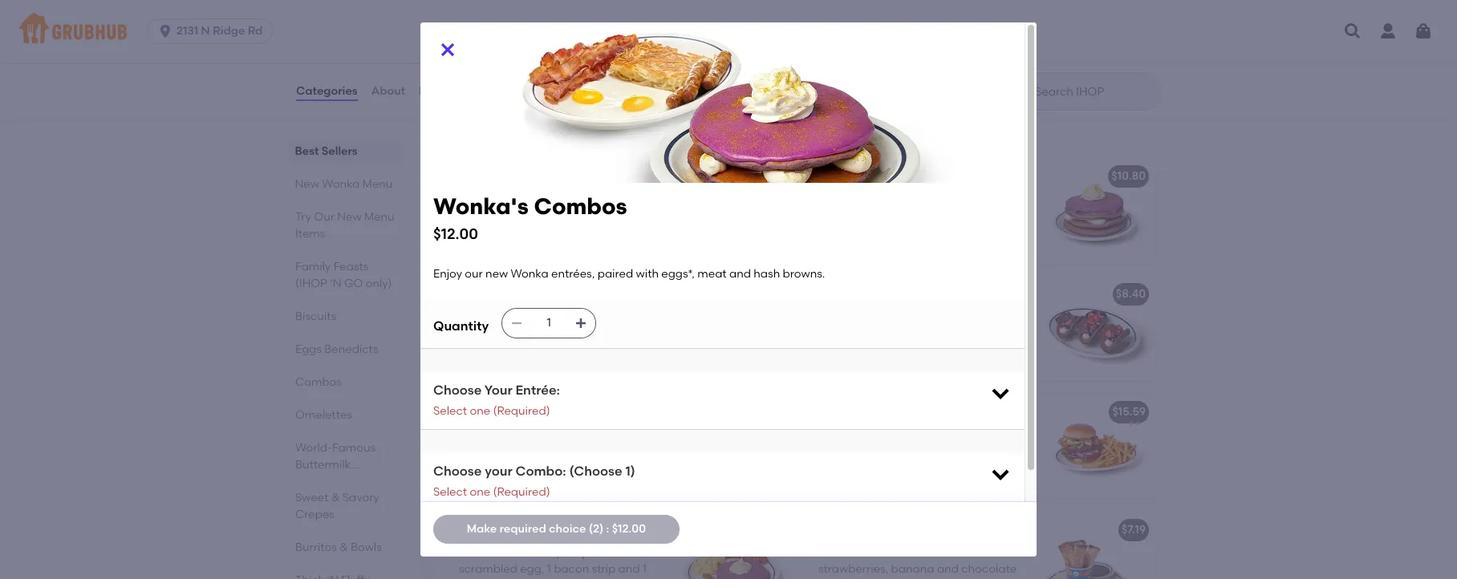 Task type: locate. For each thing, give the bounding box(es) containing it.
0 vertical spatial cheese
[[818, 241, 857, 255]]

0 vertical spatial glitter
[[845, 257, 878, 271]]

wonka's perfectly purple pancakes - (full stack)
[[818, 170, 1084, 183]]

select inside choose your entrée: select one (required)
[[433, 404, 467, 418]]

cheesecake inside the warm and flaky buttermilk biscuit split and filled with creamy cheesecake mousse, a mixed berry topping, topped with purple cream cheese icing and powdered sugar.
[[459, 461, 525, 474]]

select up jr.
[[433, 485, 467, 499]]

0 vertical spatial topping
[[942, 241, 985, 255]]

2 vertical spatial cream
[[614, 477, 649, 491]]

0 horizontal spatial icing,
[[501, 359, 530, 373]]

pancakes inside four purple buttermilk pancakes layered with creamy cheesecake mousse & topped with purple cream cheese icing, whipped topping and gold glitter sugar.
[[941, 192, 995, 206]]

new down best
[[295, 177, 320, 191]]

friendly
[[550, 32, 594, 46]]

cheese up hoverchoc
[[818, 241, 857, 255]]

icing, up hoverchoc pancake tacos on the right of the page
[[860, 241, 889, 255]]

2 vertical spatial sugar.
[[612, 493, 645, 507]]

1 select from the top
[[433, 404, 467, 418]]

1 vertical spatial $12.00
[[433, 224, 478, 243]]

wonka's combos $12.00
[[433, 193, 627, 243]]

creamy inside four purple buttermilk pancakes layered with creamy cheesecake mousse & topped with purple cream cheese icing, whipped topping and gold glitter sugar.
[[887, 209, 929, 222]]

one up warm
[[470, 404, 490, 418]]

1 horizontal spatial svg image
[[1343, 22, 1362, 41]]

glitter up hoverchoc
[[845, 257, 878, 271]]

cheese inside four purple buttermilk pancakes layered with creamy cheesecake mousse & topped with purple cream cheese icing, whipped topping and gold glitter sugar.
[[818, 241, 857, 255]]

2 vertical spatial cheesecake
[[459, 461, 525, 474]]

layered inside four purple buttermilk pancakes layered with creamy cheesecake mousse & topped with purple cream cheese icing, whipped topping and gold glitter sugar.
[[818, 209, 859, 222]]

paired inside "enjoy our new wonka entrées, paired with eggs*, meat and hash browns."
[[623, 192, 659, 206]]

topped down input item quantity number field
[[515, 343, 555, 356]]

1 vertical spatial stack)
[[699, 288, 735, 301]]

2131 n ridge rd button
[[147, 18, 279, 44]]

jr. magical breakfast medley
[[459, 523, 619, 537]]

2 vertical spatial creamy
[[563, 444, 604, 458]]

cream inside four purple buttermilk pancakes layered with creamy cheesecake mousse & topped with purple cream cheese icing, whipped topping and gold glitter sugar.
[[980, 225, 1016, 238]]

purple inside 1 wonka's perfectly purple pancake, 1 scrambled egg, 1 bacon strip and 1 sausage link
[[564, 546, 599, 560]]

1 horizontal spatial pancakes
[[598, 288, 652, 301]]

pancake
[[881, 288, 929, 301]]

stack) right (short
[[699, 288, 735, 301]]

glitter for two purple buttermilk pancakes layered with creamy cheesecake mousse & topped with purple cream cheese icing, whipped topping and gold glitter sugar.
[[486, 375, 518, 389]]

sugar. down the 1)
[[612, 493, 645, 507]]

1 vertical spatial pancakes
[[580, 310, 633, 324]]

and inside sliced french toast with a side of strawberries, banana and chocolate dipping sauce.
[[937, 562, 959, 576]]

1 vertical spatial new
[[295, 177, 320, 191]]

cream down wonka's perfectly purple pancakes - (full stack)
[[980, 225, 1016, 238]]

mousse for four
[[818, 225, 860, 238]]

whipped up pancake
[[892, 241, 940, 255]]

wonka's for wonka's perfectly purple pancakes - (full stack)
[[818, 170, 865, 183]]

a left the mixed
[[575, 461, 582, 474]]

0 vertical spatial layered
[[818, 209, 859, 222]]

topping inside four purple buttermilk pancakes layered with creamy cheesecake mousse & topped with purple cream cheese icing, whipped topping and gold glitter sugar.
[[942, 241, 985, 255]]

buttermilk down wonka's perfectly purple pancakes - (full stack)
[[883, 192, 939, 206]]

split
[[459, 444, 481, 458]]

$12.00 +
[[748, 170, 789, 183]]

& left bowls
[[340, 541, 348, 554]]

pancakes for two purple buttermilk pancakes layered with creamy cheesecake mousse & topped with purple cream cheese icing, whipped topping and gold glitter sugar.
[[598, 288, 652, 301]]

cheese inside the warm and flaky buttermilk biscuit split and filled with creamy cheesecake mousse, a mixed berry topping, topped with purple cream cheese icing and powdered sugar.
[[459, 493, 498, 507]]

buttermilk down wonka's perfectly purple pancakes - (short stack)
[[521, 310, 577, 324]]

purple right two on the left
[[483, 310, 519, 324]]

1 vertical spatial menu
[[363, 177, 393, 191]]

creamy for two
[[528, 326, 569, 340]]

1 vertical spatial gold
[[459, 375, 483, 389]]

stack) for wonka's perfectly purple pancakes - (full stack)
[[1048, 170, 1084, 183]]

0 vertical spatial purple
[[920, 170, 955, 183]]

icing, up your
[[501, 359, 530, 373]]

new wonka menu tab
[[295, 176, 396, 193]]

buttermilk for two
[[521, 310, 577, 324]]

0 horizontal spatial sugar.
[[521, 375, 554, 389]]

0 vertical spatial paired
[[623, 192, 659, 206]]

0 horizontal spatial our
[[465, 267, 483, 281]]

0 vertical spatial whipped
[[892, 241, 940, 255]]

$12.00 inside wonka's combos $12.00
[[433, 224, 478, 243]]

brunch
[[841, 32, 880, 46]]

2 (required) from the top
[[493, 485, 550, 499]]

0 vertical spatial a
[[575, 461, 582, 474]]

paired
[[623, 192, 659, 206], [597, 267, 633, 281]]

2 choose from the top
[[433, 464, 482, 479]]

purple up bacon
[[564, 546, 599, 560]]

warm and flaky buttermilk biscuit split and filled with creamy cheesecake mousse, a mixed berry topping, topped with purple cream cheese icing and powdered sugar.
[[459, 428, 649, 507]]

1 vertical spatial topped
[[515, 343, 555, 356]]

tacos
[[932, 288, 964, 301]]

1 vertical spatial one
[[470, 485, 490, 499]]

hash inside "enjoy our new wonka entrées, paired with eggs*, meat and hash browns."
[[577, 209, 603, 222]]

glitter
[[845, 257, 878, 271], [486, 375, 518, 389]]

sweet
[[295, 491, 329, 505]]

1 horizontal spatial -
[[1015, 170, 1019, 183]]

our inside "enjoy our new wonka entrées, paired with eggs*, meat and hash browns."
[[491, 192, 508, 206]]

best sellers tab
[[295, 143, 396, 160]]

topping,
[[459, 477, 505, 491]]

menu inside try our new menu items
[[364, 210, 394, 224]]

new down 'reviews' button
[[446, 121, 484, 141]]

1 vertical spatial icing,
[[501, 359, 530, 373]]

1 vertical spatial our
[[465, 267, 483, 281]]

new
[[446, 121, 484, 141], [295, 177, 320, 191], [337, 210, 362, 224]]

purple up four purple buttermilk pancakes layered with creamy cheesecake mousse & topped with purple cream cheese icing, whipped topping and gold glitter sugar.
[[920, 170, 955, 183]]

cheesecake down wonka's perfectly purple pancakes - (full stack)
[[932, 209, 997, 222]]

cheese for two purple buttermilk pancakes layered with creamy cheesecake mousse & topped with purple cream cheese icing, whipped topping and gold glitter sugar.
[[459, 359, 498, 373]]

eggs*,
[[484, 209, 518, 222], [661, 267, 695, 281]]

$12.00
[[748, 170, 782, 183], [433, 224, 478, 243], [612, 522, 646, 536]]

pancakes inside "two purple buttermilk pancakes layered with creamy cheesecake mousse & topped with purple cream cheese icing, whipped topping and gold glitter sugar."
[[580, 310, 633, 324]]

topped inside "two purple buttermilk pancakes layered with creamy cheesecake mousse & topped with purple cream cheese icing, whipped topping and gold glitter sugar."
[[515, 343, 555, 356]]

choose down split
[[433, 464, 482, 479]]

svg image
[[1414, 22, 1433, 41], [157, 23, 173, 39], [510, 317, 523, 330], [575, 317, 588, 330], [989, 382, 1012, 405], [989, 463, 1012, 485]]

1 horizontal spatial our
[[491, 192, 508, 206]]

1 right pancake,
[[655, 546, 659, 560]]

pancakes left (short
[[598, 288, 652, 301]]

new right our
[[337, 210, 362, 224]]

2 horizontal spatial pancakes
[[958, 170, 1012, 183]]

icing, inside four purple buttermilk pancakes layered with creamy cheesecake mousse & topped with purple cream cheese icing, whipped topping and gold glitter sugar.
[[860, 241, 889, 255]]

0 horizontal spatial pancakes
[[580, 310, 633, 324]]

- left "(full"
[[1015, 170, 1019, 183]]

cheesecake inside "two purple buttermilk pancakes layered with creamy cheesecake mousse & topped with purple cream cheese icing, whipped topping and gold glitter sugar."
[[572, 326, 638, 340]]

perfectly up input item quantity number field
[[508, 288, 557, 301]]

wonka
[[488, 121, 547, 141], [322, 177, 360, 191], [536, 192, 574, 206], [511, 267, 549, 281]]

biscuits tab
[[295, 308, 396, 325]]

0 vertical spatial choose
[[433, 383, 482, 398]]

gold
[[818, 257, 843, 271], [459, 375, 483, 389]]

cheese
[[818, 241, 857, 255], [459, 359, 498, 373], [459, 493, 498, 507]]

famous
[[332, 441, 376, 455]]

layered down two on the left
[[459, 326, 500, 340]]

cheesecake
[[932, 209, 997, 222], [572, 326, 638, 340], [459, 461, 525, 474]]

1 horizontal spatial cheesecake
[[572, 326, 638, 340]]

1 vertical spatial pancakes
[[598, 288, 652, 301]]

1 vertical spatial mousse
[[459, 343, 501, 356]]

original gluten-friendly pancakes... $11.99
[[461, 32, 660, 64]]

original
[[461, 32, 506, 46]]

mousse inside "two purple buttermilk pancakes layered with creamy cheesecake mousse & topped with purple cream cheese icing, whipped topping and gold glitter sugar."
[[459, 343, 501, 356]]

1 vertical spatial select
[[433, 485, 467, 499]]

0 vertical spatial one
[[470, 404, 490, 418]]

mousse down four
[[818, 225, 860, 238]]

0 horizontal spatial stack)
[[699, 288, 735, 301]]

2 one from the top
[[470, 485, 490, 499]]

link
[[508, 579, 526, 579]]

0 horizontal spatial eggs*,
[[484, 209, 518, 222]]

cheese down topping,
[[459, 493, 498, 507]]

stack) right "(full"
[[1048, 170, 1084, 183]]

purple down the mixed
[[576, 477, 611, 491]]

chocolate
[[961, 562, 1017, 576]]

magical
[[475, 523, 520, 537]]

choose inside choose your entrée: select one (required)
[[433, 383, 482, 398]]

0 vertical spatial cream
[[980, 225, 1016, 238]]

pancakes down wonka's perfectly purple pancakes - (short stack)
[[580, 310, 633, 324]]

(2)
[[589, 522, 604, 536]]

burritos & bowls tab
[[295, 539, 396, 556]]

1 (required) from the top
[[493, 404, 550, 418]]

meat
[[521, 209, 550, 222], [697, 267, 727, 281]]

mousse down quantity
[[459, 343, 501, 356]]

creamy for four
[[887, 209, 929, 222]]

required
[[499, 522, 546, 536]]

sugar. for two purple buttermilk pancakes layered with creamy cheesecake mousse & topped with purple cream cheese icing, whipped topping and gold glitter sugar.
[[521, 375, 554, 389]]

fantastical wonka burger image
[[1035, 395, 1155, 499]]

creamy inside "two purple buttermilk pancakes layered with creamy cheesecake mousse & topped with purple cream cheese icing, whipped topping and gold glitter sugar."
[[528, 326, 569, 340]]

icing, inside "two purple buttermilk pancakes layered with creamy cheesecake mousse & topped with purple cream cheese icing, whipped topping and gold glitter sugar."
[[501, 359, 530, 373]]

pancakes for two purple buttermilk pancakes layered with creamy cheesecake mousse & topped with purple cream cheese icing, whipped topping and gold glitter sugar.
[[580, 310, 633, 324]]

berry
[[520, 405, 549, 419]]

-
[[1015, 170, 1019, 183], [655, 288, 660, 301]]

0 vertical spatial stack)
[[1048, 170, 1084, 183]]

0 horizontal spatial combos
[[295, 376, 342, 389]]

purple for four purple buttermilk pancakes layered with creamy cheesecake mousse & topped with purple cream cheese icing, whipped topping and gold glitter sugar.
[[920, 170, 955, 183]]

pancakes down buttermilk
[[295, 475, 348, 489]]

1 vertical spatial layered
[[459, 326, 500, 340]]

whipped inside "two purple buttermilk pancakes layered with creamy cheesecake mousse & topped with purple cream cheese icing, whipped topping and gold glitter sugar."
[[533, 359, 580, 373]]

2 vertical spatial new
[[337, 210, 362, 224]]

pancakes left "(full"
[[958, 170, 1012, 183]]

mousse
[[818, 225, 860, 238], [459, 343, 501, 356]]

glitter inside "two purple buttermilk pancakes layered with creamy cheesecake mousse & topped with purple cream cheese icing, whipped topping and gold glitter sugar."
[[486, 375, 518, 389]]

select
[[433, 404, 467, 418], [433, 485, 467, 499]]

0 vertical spatial icing,
[[860, 241, 889, 255]]

0 horizontal spatial cheesecake
[[459, 461, 525, 474]]

search icon image
[[1009, 82, 1029, 101]]

sugar. up hoverchoc pancake tacos on the right of the page
[[880, 257, 913, 271]]

benedicts
[[324, 343, 378, 356]]

hoverchoc
[[818, 288, 878, 301]]

biscuit
[[606, 428, 642, 442]]

sugar. inside "two purple buttermilk pancakes layered with creamy cheesecake mousse & topped with purple cream cheese icing, whipped topping and gold glitter sugar."
[[521, 375, 554, 389]]

browns.
[[606, 209, 648, 222], [783, 267, 825, 281]]

topped for two
[[515, 343, 555, 356]]

1 vertical spatial sugar.
[[521, 375, 554, 389]]

1 wonka's perfectly purple pancake, 1 scrambled egg, 1 bacon strip and 1 sausage link
[[459, 546, 659, 579]]

choose for choose your combo: (choose 1)
[[433, 464, 482, 479]]

layered for two
[[459, 326, 500, 340]]

cheesecake down wonka's perfectly purple pancakes - (short stack)
[[572, 326, 638, 340]]

1 horizontal spatial eggs*,
[[661, 267, 695, 281]]

big brunch button
[[809, 0, 1155, 85]]

combos inside wonka's combos $12.00
[[534, 193, 627, 220]]

bacon
[[554, 562, 589, 576]]

topping inside "two purple buttermilk pancakes layered with creamy cheesecake mousse & topped with purple cream cheese icing, whipped topping and gold glitter sugar."
[[583, 359, 626, 373]]

whipped inside four purple buttermilk pancakes layered with creamy cheesecake mousse & topped with purple cream cheese icing, whipped topping and gold glitter sugar.
[[892, 241, 940, 255]]

2 vertical spatial perfectly
[[514, 546, 561, 560]]

omelettes tab
[[295, 407, 396, 424]]

1 vertical spatial wonka's
[[433, 193, 529, 220]]

big
[[821, 32, 839, 46]]

cream down berry
[[614, 477, 649, 491]]

0 horizontal spatial new wonka menu
[[295, 177, 393, 191]]

mixed
[[585, 461, 618, 474]]

:
[[606, 522, 609, 536]]

hash up wonka's perfectly purple pancakes - (short stack)
[[577, 209, 603, 222]]

meat inside "enjoy our new wonka entrées, paired with eggs*, meat and hash browns."
[[521, 209, 550, 222]]

sweet & savory crepes tab
[[295, 489, 396, 523]]

0 horizontal spatial mousse
[[459, 343, 501, 356]]

0 vertical spatial wonka's
[[818, 170, 865, 183]]

dipping
[[818, 579, 860, 579]]

banana
[[891, 562, 934, 576]]

buttermilk inside the warm and flaky buttermilk biscuit split and filled with creamy cheesecake mousse, a mixed berry topping, topped with purple cream cheese icing and powdered sugar.
[[548, 428, 603, 442]]

1 horizontal spatial a
[[950, 546, 958, 560]]

and
[[552, 209, 574, 222], [988, 241, 1009, 255], [729, 267, 751, 281], [628, 359, 650, 373], [495, 428, 516, 442], [484, 444, 506, 458], [530, 493, 551, 507], [618, 562, 640, 576], [937, 562, 959, 576]]

combos inside tab
[[295, 376, 342, 389]]

0 vertical spatial eggs*,
[[484, 209, 518, 222]]

2 horizontal spatial sugar.
[[880, 257, 913, 271]]

2 vertical spatial pancakes
[[295, 475, 348, 489]]

1 horizontal spatial $12.00
[[612, 522, 646, 536]]

whipped for two
[[533, 359, 580, 373]]

mousse for two
[[459, 343, 501, 356]]

topping
[[942, 241, 985, 255], [583, 359, 626, 373]]

1 vertical spatial new
[[485, 267, 508, 281]]

creamy up (choose
[[563, 444, 604, 458]]

creamy up entrée:
[[528, 326, 569, 340]]

select up warm
[[433, 404, 467, 418]]

0 vertical spatial sugar.
[[880, 257, 913, 271]]

breakfast
[[523, 523, 576, 537]]

0 vertical spatial pancakes
[[958, 170, 1012, 183]]

choose inside choose your combo: (choose 1) select one (required)
[[433, 464, 482, 479]]

reviews button
[[418, 63, 464, 120]]

svg image inside 2131 n ridge rd button
[[157, 23, 173, 39]]

purple up input item quantity number field
[[560, 288, 596, 301]]

cheese for four purple buttermilk pancakes layered with creamy cheesecake mousse & topped with purple cream cheese icing, whipped topping and gold glitter sugar.
[[818, 241, 857, 255]]

enjoy
[[459, 192, 488, 206], [433, 267, 462, 281]]

1 vertical spatial glitter
[[486, 375, 518, 389]]

willy's jr. french toast dippers image
[[1035, 513, 1155, 579]]

topping up tacos
[[942, 241, 985, 255]]

purple down wonka's perfectly purple pancakes - (full stack)
[[942, 225, 978, 238]]

0 vertical spatial browns.
[[606, 209, 648, 222]]

& up your
[[504, 343, 512, 356]]

purple right four
[[845, 192, 880, 206]]

cheesecake up topping,
[[459, 461, 525, 474]]

0 horizontal spatial meat
[[521, 209, 550, 222]]

menu
[[551, 121, 597, 141], [363, 177, 393, 191], [364, 210, 394, 224]]

1 choose from the top
[[433, 383, 482, 398]]

pancakes down wonka's perfectly purple pancakes - (full stack)
[[941, 192, 995, 206]]

world-famous buttermilk pancakes tab
[[295, 440, 396, 489]]

try
[[295, 210, 311, 224]]

enjoy our new wonka entrées, paired with eggs*, meat and hash browns.
[[459, 192, 659, 222], [433, 267, 825, 281]]

0 vertical spatial $12.00
[[748, 170, 782, 183]]

wonka's inside wonka's combos $12.00
[[433, 193, 529, 220]]

your
[[485, 464, 512, 479]]

perfectly
[[868, 170, 917, 183], [508, 288, 557, 301], [514, 546, 561, 560]]

entrées,
[[577, 192, 620, 206], [551, 267, 595, 281]]

&
[[863, 225, 871, 238], [504, 343, 512, 356], [331, 491, 340, 505], [340, 541, 348, 554]]

cheesecake for two purple buttermilk pancakes layered with creamy cheesecake mousse & topped with purple cream cheese icing, whipped topping and gold glitter sugar.
[[572, 326, 638, 340]]

creamy down wonka's perfectly purple pancakes - (full stack)
[[887, 209, 929, 222]]

cheese up your
[[459, 359, 498, 373]]

layered for four
[[818, 209, 859, 222]]

1 horizontal spatial new
[[511, 192, 534, 206]]

choose
[[433, 383, 482, 398], [433, 464, 482, 479]]

layered inside "two purple buttermilk pancakes layered with creamy cheesecake mousse & topped with purple cream cheese icing, whipped topping and gold glitter sugar."
[[459, 326, 500, 340]]

choose up daydream
[[433, 383, 482, 398]]

strip
[[592, 562, 616, 576]]

1 horizontal spatial icing,
[[860, 241, 889, 255]]

best sellers
[[295, 144, 358, 158]]

2 select from the top
[[433, 485, 467, 499]]

gold up hoverchoc
[[818, 257, 843, 271]]

quantity
[[433, 318, 489, 333]]

gold left your
[[459, 375, 483, 389]]

sugar. for four purple buttermilk pancakes layered with creamy cheesecake mousse & topped with purple cream cheese icing, whipped topping and gold glitter sugar.
[[880, 257, 913, 271]]

buttermilk inside "two purple buttermilk pancakes layered with creamy cheesecake mousse & topped with purple cream cheese icing, whipped topping and gold glitter sugar."
[[521, 310, 577, 324]]

0 horizontal spatial hash
[[577, 209, 603, 222]]

topped inside four purple buttermilk pancakes layered with creamy cheesecake mousse & topped with purple cream cheese icing, whipped topping and gold glitter sugar.
[[874, 225, 914, 238]]

0 horizontal spatial $12.00
[[433, 224, 478, 243]]

your
[[484, 383, 512, 398]]

eggs benedicts
[[295, 343, 378, 356]]

wonka inside "enjoy our new wonka entrées, paired with eggs*, meat and hash browns."
[[536, 192, 574, 206]]

& up hoverchoc
[[863, 225, 871, 238]]

0 vertical spatial menu
[[551, 121, 597, 141]]

select inside choose your combo: (choose 1) select one (required)
[[433, 485, 467, 499]]

+
[[782, 170, 789, 183]]

new
[[511, 192, 534, 206], [485, 267, 508, 281]]

cheesecake inside four purple buttermilk pancakes layered with creamy cheesecake mousse & topped with purple cream cheese icing, whipped topping and gold glitter sugar.
[[932, 209, 997, 222]]

layered down four
[[818, 209, 859, 222]]

whipped up entrée:
[[533, 359, 580, 373]]

1 vertical spatial choose
[[433, 464, 482, 479]]

1 vertical spatial perfectly
[[508, 288, 557, 301]]

purple for two purple buttermilk pancakes layered with creamy cheesecake mousse & topped with purple cream cheese icing, whipped topping and gold glitter sugar.
[[560, 288, 596, 301]]

1 right egg,
[[547, 562, 551, 576]]

1 vertical spatial combos
[[295, 376, 342, 389]]

big brunch
[[821, 32, 880, 46]]

1 one from the top
[[470, 404, 490, 418]]

2 horizontal spatial cheesecake
[[932, 209, 997, 222]]

jr. magical breakfast medley image
[[676, 513, 796, 579]]

0 vertical spatial hash
[[577, 209, 603, 222]]

2 vertical spatial wonka's
[[459, 288, 506, 301]]

2 vertical spatial purple
[[564, 546, 599, 560]]

hash
[[577, 209, 603, 222], [754, 267, 780, 281]]

1 vertical spatial a
[[950, 546, 958, 560]]

& right sweet
[[331, 491, 340, 505]]

perfectly up four purple buttermilk pancakes layered with creamy cheesecake mousse & topped with purple cream cheese icing, whipped topping and gold glitter sugar.
[[868, 170, 917, 183]]

2 vertical spatial topped
[[507, 477, 547, 491]]

1 horizontal spatial stack)
[[1048, 170, 1084, 183]]

topping up biscuit
[[583, 359, 626, 373]]

topped up hoverchoc pancake tacos on the right of the page
[[874, 225, 914, 238]]

a left 'side'
[[950, 546, 958, 560]]

mousse inside four purple buttermilk pancakes layered with creamy cheesecake mousse & topped with purple cream cheese icing, whipped topping and gold glitter sugar.
[[818, 225, 860, 238]]

wonka's perfectly purple pancakes - (short stack)
[[459, 288, 735, 301]]

one down your
[[470, 485, 490, 499]]

hoverchoc pancake tacos image
[[1035, 277, 1155, 381]]

0 horizontal spatial gold
[[459, 375, 483, 389]]

glitter up daydream
[[486, 375, 518, 389]]

cream down wonka's perfectly purple pancakes - (short stack)
[[621, 343, 657, 356]]

0 horizontal spatial a
[[575, 461, 582, 474]]

1 vertical spatial hash
[[754, 267, 780, 281]]

2 vertical spatial $12.00
[[612, 522, 646, 536]]

buttermilk inside four purple buttermilk pancakes layered with creamy cheesecake mousse & topped with purple cream cheese icing, whipped topping and gold glitter sugar.
[[883, 192, 939, 206]]

new wonka menu
[[446, 121, 597, 141], [295, 177, 393, 191]]

1 vertical spatial browns.
[[783, 267, 825, 281]]

perfectly up egg,
[[514, 546, 561, 560]]

0 vertical spatial cheesecake
[[932, 209, 997, 222]]

0 vertical spatial pancakes
[[941, 192, 995, 206]]

cream inside "two purple buttermilk pancakes layered with creamy cheesecake mousse & topped with purple cream cheese icing, whipped topping and gold glitter sugar."
[[621, 343, 657, 356]]

(required) down entrée:
[[493, 404, 550, 418]]

hash up the $7.79
[[754, 267, 780, 281]]

medley
[[579, 523, 619, 537]]

1 vertical spatial cheesecake
[[572, 326, 638, 340]]

topped
[[874, 225, 914, 238], [515, 343, 555, 356], [507, 477, 547, 491]]

topped up icing
[[507, 477, 547, 491]]

tab
[[295, 572, 396, 579]]

0 vertical spatial entrées,
[[577, 192, 620, 206]]

& inside tab
[[340, 541, 348, 554]]

eggs benedicts tab
[[295, 341, 396, 358]]

0 vertical spatial our
[[491, 192, 508, 206]]

gold inside four purple buttermilk pancakes layered with creamy cheesecake mousse & topped with purple cream cheese icing, whipped topping and gold glitter sugar.
[[818, 257, 843, 271]]

pancakes inside world-famous buttermilk pancakes sweet & savory crepes
[[295, 475, 348, 489]]

0 vertical spatial creamy
[[887, 209, 929, 222]]

- left (short
[[655, 288, 660, 301]]

wonka's combos image
[[676, 159, 796, 263]]

svg image
[[1343, 22, 1362, 41], [438, 40, 457, 59]]

glitter inside four purple buttermilk pancakes layered with creamy cheesecake mousse & topped with purple cream cheese icing, whipped topping and gold glitter sugar.
[[845, 257, 878, 271]]

cream for four purple buttermilk pancakes layered with creamy cheesecake mousse & topped with purple cream cheese icing, whipped topping and gold glitter sugar.
[[980, 225, 1016, 238]]

gold inside "two purple buttermilk pancakes layered with creamy cheesecake mousse & topped with purple cream cheese icing, whipped topping and gold glitter sugar."
[[459, 375, 483, 389]]

sugar. up berry
[[521, 375, 554, 389]]

- for (short
[[655, 288, 660, 301]]

topping for four purple buttermilk pancakes layered with creamy cheesecake mousse & topped with purple cream cheese icing, whipped topping and gold glitter sugar.
[[942, 241, 985, 255]]

our
[[491, 192, 508, 206], [465, 267, 483, 281]]

jr.
[[459, 523, 473, 537]]

cheese inside "two purple buttermilk pancakes layered with creamy cheesecake mousse & topped with purple cream cheese icing, whipped topping and gold glitter sugar."
[[459, 359, 498, 373]]

pancake,
[[602, 546, 652, 560]]

wonka inside "tab"
[[322, 177, 360, 191]]

stack) for wonka's perfectly purple pancakes - (short stack)
[[699, 288, 735, 301]]

0 vertical spatial gold
[[818, 257, 843, 271]]

0 vertical spatial topped
[[874, 225, 914, 238]]

(required) down combo:
[[493, 485, 550, 499]]

perfectly for four
[[868, 170, 917, 183]]

ridge
[[213, 24, 245, 38]]

sugar. inside four purple buttermilk pancakes layered with creamy cheesecake mousse & topped with purple cream cheese icing, whipped topping and gold glitter sugar.
[[880, 257, 913, 271]]

buttermilk down biscuit
[[548, 428, 603, 442]]



Task type: describe. For each thing, give the bounding box(es) containing it.
0 vertical spatial new wonka menu
[[446, 121, 597, 141]]

wonka's perfectly purple pancakes - (short stack) image
[[676, 277, 796, 381]]

(ihop
[[295, 277, 327, 290]]

one inside choose your combo: (choose 1) select one (required)
[[470, 485, 490, 499]]

daydream berry biscuit
[[459, 405, 589, 419]]

powdered
[[554, 493, 610, 507]]

topping for two purple buttermilk pancakes layered with creamy cheesecake mousse & topped with purple cream cheese icing, whipped topping and gold glitter sugar.
[[583, 359, 626, 373]]

toast
[[894, 546, 922, 560]]

topped for four
[[874, 225, 914, 238]]

enjoy inside "enjoy our new wonka entrées, paired with eggs*, meat and hash browns."
[[459, 192, 488, 206]]

try our new menu items
[[295, 210, 394, 241]]

burritos
[[295, 541, 337, 554]]

egg,
[[520, 562, 544, 576]]

svg image inside "main navigation" navigation
[[1343, 22, 1362, 41]]

$10.80
[[1111, 170, 1146, 183]]

and inside 1 wonka's perfectly purple pancake, 1 scrambled egg, 1 bacon strip and 1 sausage link
[[618, 562, 640, 576]]

and inside "two purple buttermilk pancakes layered with creamy cheesecake mousse & topped with purple cream cheese icing, whipped topping and gold glitter sugar."
[[628, 359, 650, 373]]

four
[[818, 192, 843, 206]]

daydream
[[459, 405, 517, 419]]

new inside "enjoy our new wonka entrées, paired with eggs*, meat and hash browns."
[[511, 192, 534, 206]]

best
[[295, 144, 319, 158]]

omelettes
[[295, 408, 352, 422]]

gold for four purple buttermilk pancakes layered with creamy cheesecake mousse & topped with purple cream cheese icing, whipped topping and gold glitter sugar.
[[818, 257, 843, 271]]

new inside "tab"
[[295, 177, 320, 191]]

family
[[295, 260, 331, 274]]

savory
[[342, 491, 379, 505]]

mousse,
[[527, 461, 572, 474]]

two purple buttermilk pancakes layered with creamy cheesecake mousse & topped with purple cream cheese icing, whipped topping and gold glitter sugar.
[[459, 310, 657, 389]]

new wonka menu inside "tab"
[[295, 177, 393, 191]]

categories
[[296, 84, 358, 98]]

world-
[[295, 441, 332, 455]]

crepes
[[295, 508, 335, 522]]

daydream berry biscuit image
[[676, 395, 796, 499]]

eggs*, inside "enjoy our new wonka entrées, paired with eggs*, meat and hash browns."
[[484, 209, 518, 222]]

- for (full
[[1015, 170, 1019, 183]]

scrambled
[[459, 562, 517, 576]]

0 vertical spatial enjoy our new wonka entrées, paired with eggs*, meat and hash browns.
[[459, 192, 659, 222]]

categories button
[[295, 63, 358, 120]]

(required) inside choose your entrée: select one (required)
[[493, 404, 550, 418]]

1 vertical spatial paired
[[597, 267, 633, 281]]

purple inside the warm and flaky buttermilk biscuit split and filled with creamy cheesecake mousse, a mixed berry topping, topped with purple cream cheese icing and powdered sugar.
[[576, 477, 611, 491]]

make
[[467, 522, 497, 536]]

menu inside new wonka menu "tab"
[[363, 177, 393, 191]]

1 horizontal spatial browns.
[[783, 267, 825, 281]]

(required) inside choose your combo: (choose 1) select one (required)
[[493, 485, 550, 499]]

& inside world-famous buttermilk pancakes sweet & savory crepes
[[331, 491, 340, 505]]

pancakes...
[[597, 32, 660, 46]]

topped inside the warm and flaky buttermilk biscuit split and filled with creamy cheesecake mousse, a mixed berry topping, topped with purple cream cheese icing and powdered sugar.
[[507, 477, 547, 491]]

$15.59
[[1112, 405, 1146, 419]]

berry
[[621, 461, 649, 474]]

new inside try our new menu items
[[337, 210, 362, 224]]

wonka's perfectly purple pancakes - (full stack) image
[[1035, 159, 1155, 263]]

combo:
[[516, 464, 566, 479]]

gold for two purple buttermilk pancakes layered with creamy cheesecake mousse & topped with purple cream cheese icing, whipped topping and gold glitter sugar.
[[459, 375, 483, 389]]

with inside "enjoy our new wonka entrées, paired with eggs*, meat and hash browns."
[[459, 209, 482, 222]]

with inside sliced french toast with a side of strawberries, banana and chocolate dipping sauce.
[[925, 546, 948, 560]]

strawberries,
[[818, 562, 888, 576]]

biscuits
[[295, 310, 336, 323]]

buttermilk for four
[[883, 192, 939, 206]]

sliced french toast with a side of strawberries, banana and chocolate dipping sauce.
[[818, 546, 1017, 579]]

entrées, inside "enjoy our new wonka entrées, paired with eggs*, meat and hash browns."
[[577, 192, 620, 206]]

feasts
[[334, 260, 369, 274]]

filled
[[508, 444, 534, 458]]

icing
[[501, 493, 527, 507]]

sugar. inside the warm and flaky buttermilk biscuit split and filled with creamy cheesecake mousse, a mixed berry topping, topped with purple cream cheese icing and powdered sugar.
[[612, 493, 645, 507]]

flaky
[[519, 428, 545, 442]]

creamy inside the warm and flaky buttermilk biscuit split and filled with creamy cheesecake mousse, a mixed berry topping, topped with purple cream cheese icing and powdered sugar.
[[563, 444, 604, 458]]

icing, for four
[[860, 241, 889, 255]]

buttermilk
[[295, 458, 351, 472]]

sausage
[[459, 579, 505, 579]]

choose your combo: (choose 1) select one (required)
[[433, 464, 635, 499]]

Search IHOP search field
[[1033, 84, 1156, 99]]

family feasts (ihop 'n go only)
[[295, 260, 392, 290]]

Input item quantity number field
[[531, 309, 567, 338]]

1 vertical spatial eggs*,
[[661, 267, 695, 281]]

& inside four purple buttermilk pancakes layered with creamy cheesecake mousse & topped with purple cream cheese icing, whipped topping and gold glitter sugar.
[[863, 225, 871, 238]]

try our new menu items tab
[[295, 209, 396, 242]]

cream inside the warm and flaky buttermilk biscuit split and filled with creamy cheesecake mousse, a mixed berry topping, topped with purple cream cheese icing and powdered sugar.
[[614, 477, 649, 491]]

cheesecake for four purple buttermilk pancakes layered with creamy cheesecake mousse & topped with purple cream cheese icing, whipped topping and gold glitter sugar.
[[932, 209, 997, 222]]

n
[[201, 24, 210, 38]]

1)
[[625, 464, 635, 479]]

pancakes for four purple buttermilk pancakes layered with creamy cheesecake mousse & topped with purple cream cheese icing, whipped topping and gold glitter sugar.
[[958, 170, 1012, 183]]

sellers
[[322, 144, 358, 158]]

family feasts (ihop 'n go only) tab
[[295, 258, 396, 292]]

2 horizontal spatial $12.00
[[748, 170, 782, 183]]

two
[[459, 310, 481, 324]]

pancakes for four purple buttermilk pancakes layered with creamy cheesecake mousse & topped with purple cream cheese icing, whipped topping and gold glitter sugar.
[[941, 192, 995, 206]]

choice
[[549, 522, 586, 536]]

combos tab
[[295, 374, 396, 391]]

0 vertical spatial new
[[446, 121, 484, 141]]

purple down wonka's perfectly purple pancakes - (short stack)
[[583, 343, 618, 356]]

1 down pancake,
[[643, 562, 647, 576]]

choose for choose your entrée:
[[433, 383, 482, 398]]

cream for two purple buttermilk pancakes layered with creamy cheesecake mousse & topped with purple cream cheese icing, whipped topping and gold glitter sugar.
[[621, 343, 657, 356]]

four purple buttermilk pancakes layered with creamy cheesecake mousse & topped with purple cream cheese icing, whipped topping and gold glitter sugar.
[[818, 192, 1016, 271]]

go
[[344, 277, 363, 290]]

main navigation navigation
[[0, 0, 1457, 63]]

rd
[[248, 24, 263, 38]]

$11.99
[[461, 51, 492, 64]]

of
[[985, 546, 996, 560]]

burritos & bowls
[[295, 541, 382, 554]]

items
[[295, 227, 325, 241]]

1 vertical spatial entrées,
[[551, 267, 595, 281]]

a inside sliced french toast with a side of strawberries, banana and chocolate dipping sauce.
[[950, 546, 958, 560]]

0 horizontal spatial svg image
[[438, 40, 457, 59]]

perfectly for two
[[508, 288, 557, 301]]

wonka's for wonka's combos $12.00
[[433, 193, 529, 220]]

whipped for four
[[892, 241, 940, 255]]

side
[[960, 546, 983, 560]]

and inside four purple buttermilk pancakes layered with creamy cheesecake mousse & topped with purple cream cheese icing, whipped topping and gold glitter sugar.
[[988, 241, 1009, 255]]

icing, for two
[[501, 359, 530, 373]]

entrée:
[[516, 383, 560, 398]]

(short
[[663, 288, 696, 301]]

(full
[[1022, 170, 1045, 183]]

warm
[[459, 428, 492, 442]]

& inside "two purple buttermilk pancakes layered with creamy cheesecake mousse & topped with purple cream cheese icing, whipped topping and gold glitter sugar."
[[504, 343, 512, 356]]

sliced
[[818, 546, 851, 560]]

$7.79
[[760, 288, 786, 301]]

choose your entrée: select one (required)
[[433, 383, 560, 418]]

about
[[371, 84, 405, 98]]

make required choice (2) : $12.00
[[467, 522, 646, 536]]

sauce.
[[863, 579, 899, 579]]

1 vertical spatial enjoy our new wonka entrées, paired with eggs*, meat and hash browns.
[[433, 267, 825, 281]]

$8.40
[[1116, 288, 1146, 301]]

$15.59 button
[[809, 395, 1155, 499]]

1 vertical spatial enjoy
[[433, 267, 462, 281]]

'n
[[330, 277, 341, 290]]

1 down jr.
[[459, 546, 463, 560]]

perfectly inside 1 wonka's perfectly purple pancake, 1 scrambled egg, 1 bacon strip and 1 sausage link
[[514, 546, 561, 560]]

wonka's for wonka's perfectly purple pancakes - (short stack)
[[459, 288, 506, 301]]

biscuit
[[552, 405, 589, 419]]

and inside "enjoy our new wonka entrées, paired with eggs*, meat and hash browns."
[[552, 209, 574, 222]]

a inside the warm and flaky buttermilk biscuit split and filled with creamy cheesecake mousse, a mixed berry topping, topped with purple cream cheese icing and powdered sugar.
[[575, 461, 582, 474]]

about button
[[370, 63, 406, 120]]

0 horizontal spatial new
[[485, 267, 508, 281]]

1 horizontal spatial meat
[[697, 267, 727, 281]]

browns. inside "enjoy our new wonka entrées, paired with eggs*, meat and hash browns."
[[606, 209, 648, 222]]

glitter for four purple buttermilk pancakes layered with creamy cheesecake mousse & topped with purple cream cheese icing, whipped topping and gold glitter sugar.
[[845, 257, 878, 271]]

reviews
[[419, 84, 464, 98]]

our
[[314, 210, 334, 224]]

world-famous buttermilk pancakes sweet & savory crepes
[[295, 441, 379, 522]]

gluten-
[[508, 32, 550, 46]]

one inside choose your entrée: select one (required)
[[470, 404, 490, 418]]



Task type: vqa. For each thing, say whether or not it's contained in the screenshot.
"POBLANO"
no



